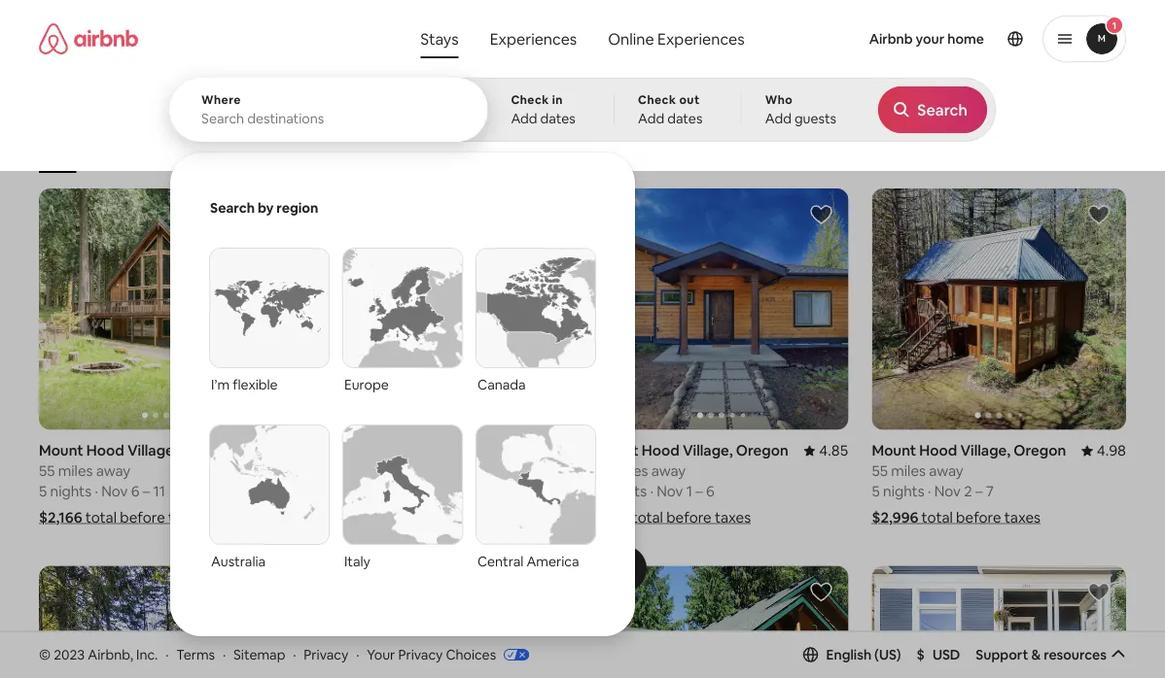 Task type: locate. For each thing, give the bounding box(es) containing it.
oregon left 4.85 out of 5 average rating image at right bottom
[[736, 442, 789, 461]]

1 5 from the left
[[39, 482, 47, 501]]

1 away from the left
[[96, 462, 130, 481]]

group
[[39, 97, 793, 173], [39, 189, 293, 430], [317, 189, 571, 430], [594, 189, 849, 430], [872, 189, 1126, 430], [39, 567, 293, 679], [317, 567, 571, 679], [594, 567, 849, 679], [872, 567, 1126, 679]]

nights up $1,025
[[328, 482, 369, 501]]

europe
[[344, 376, 389, 394]]

miles for mount hood village, oregon 55 miles away 5 nights · nov 6 – 11 $2,166 total before taxes
[[58, 462, 93, 481]]

home
[[948, 30, 984, 48]]

check left in
[[511, 92, 549, 107]]

mount hood village, oregon 55 miles away 5 nights · nov 2 – 7 $2,996 total before taxes
[[872, 442, 1066, 528]]

1 horizontal spatial privacy
[[398, 646, 443, 664]]

dates inside the check out add dates
[[668, 110, 703, 127]]

55 up $2,996
[[872, 462, 888, 481]]

1 nov from the left
[[101, 482, 128, 501]]

2 55 from the left
[[317, 462, 333, 481]]

1 – from the left
[[143, 482, 150, 501]]

english (us) button
[[803, 647, 901, 664]]

before right $994
[[666, 509, 712, 528]]

5 up $994
[[594, 482, 602, 501]]

total for mount hood village, oregon 55 miles away 5 nights · nov 1 – 6 $994 total before taxes
[[632, 509, 663, 528]]

nov inside rhododendron, oregon 55 miles away 5 nights · nov 12 – 17 $1,025 total before taxes
[[379, 482, 406, 501]]

total right $2,996
[[922, 509, 953, 528]]

2 check from the left
[[638, 92, 676, 107]]

add to wishlist: mount hood village, oregon image
[[1088, 203, 1111, 227]]

5 inside mount hood village, oregon 55 miles away 5 nights · nov 2 – 7 $2,996 total before taxes
[[872, 482, 880, 501]]

1 nights from the left
[[50, 482, 92, 501]]

– inside mount hood village, oregon 55 miles away 5 nights · nov 1 – 6 $994 total before taxes
[[696, 482, 703, 501]]

1 horizontal spatial mount
[[594, 442, 639, 461]]

dates
[[540, 110, 576, 127], [668, 110, 703, 127]]

total right $994
[[632, 509, 663, 528]]

miles for mount hood village, oregon 55 miles away 5 nights · nov 1 – 6 $994 total before taxes
[[614, 462, 648, 481]]

4.98 out of 5 average rating image
[[1081, 442, 1126, 461]]

total inside mount hood village, oregon 55 miles away 5 nights · nov 6 – 11 $2,166 total before taxes
[[85, 509, 117, 528]]

3 oregon from the left
[[736, 442, 789, 461]]

55 up $994
[[594, 462, 610, 481]]

1 horizontal spatial add
[[638, 110, 665, 127]]

taxes inside mount hood village, oregon 55 miles away 5 nights · nov 1 – 6 $994 total before taxes
[[715, 509, 751, 528]]

dates inside the check in add dates
[[540, 110, 576, 127]]

miles up $994
[[614, 462, 648, 481]]

5 for $2,996
[[872, 482, 880, 501]]

nov inside mount hood village, oregon 55 miles away 5 nights · nov 2 – 7 $2,996 total before taxes
[[934, 482, 961, 501]]

nights for $2,166
[[50, 482, 92, 501]]

1 horizontal spatial village,
[[683, 442, 733, 461]]

None search field
[[169, 0, 996, 637]]

total right $1,025
[[363, 509, 395, 528]]

taxes
[[1037, 127, 1067, 143], [168, 509, 204, 528], [446, 509, 482, 528], [715, 509, 751, 528], [1005, 509, 1041, 528]]

6 inside mount hood village, oregon 55 miles away 5 nights · nov 6 – 11 $2,166 total before taxes
[[131, 482, 140, 501]]

before inside button
[[998, 127, 1035, 143]]

4 nov from the left
[[934, 482, 961, 501]]

add up mansions
[[511, 110, 537, 127]]

total inside mount hood village, oregon 55 miles away 5 nights · nov 1 – 6 $994 total before taxes
[[632, 509, 663, 528]]

mount up $2,166
[[39, 442, 83, 461]]

1 dates from the left
[[540, 110, 576, 127]]

0 horizontal spatial add
[[511, 110, 537, 127]]

1 horizontal spatial dates
[[668, 110, 703, 127]]

4 – from the left
[[976, 482, 983, 501]]

5 inside mount hood village, oregon 55 miles away 5 nights · nov 6 – 11 $2,166 total before taxes
[[39, 482, 47, 501]]

1 privacy from the left
[[304, 646, 349, 664]]

4 5 from the left
[[872, 482, 880, 501]]

your privacy choices link
[[367, 646, 529, 665]]

1 horizontal spatial check
[[638, 92, 676, 107]]

0 horizontal spatial village,
[[127, 442, 178, 461]]

check in add dates
[[511, 92, 576, 127]]

mount inside mount hood village, oregon 55 miles away 5 nights · nov 1 – 6 $994 total before taxes
[[594, 442, 639, 461]]

miles down rhododendron,
[[336, 462, 371, 481]]

miles inside rhododendron, oregon 55 miles away 5 nights · nov 12 – 17 $1,025 total before taxes
[[336, 462, 371, 481]]

add down who
[[765, 110, 792, 127]]

miles up $2,166
[[58, 462, 93, 481]]

airbnb
[[869, 30, 913, 48]]

0 horizontal spatial 1
[[686, 482, 693, 501]]

add for check out add dates
[[638, 110, 665, 127]]

before down 2
[[956, 509, 1001, 528]]

2 horizontal spatial add
[[765, 110, 792, 127]]

3 hood from the left
[[920, 442, 958, 461]]

none search field containing stays
[[169, 0, 996, 637]]

miles for mount hood village, oregon 55 miles away 5 nights · nov 2 – 7 $2,996 total before taxes
[[891, 462, 926, 481]]

miles inside mount hood village, oregon 55 miles away 5 nights · nov 6 – 11 $2,166 total before taxes
[[58, 462, 93, 481]]

2 dates from the left
[[668, 110, 703, 127]]

oregon inside mount hood village, oregon 55 miles away 5 nights · nov 1 – 6 $994 total before taxes
[[736, 442, 789, 461]]

2 nights from the left
[[328, 482, 369, 501]]

add
[[511, 110, 537, 127], [638, 110, 665, 127], [765, 110, 792, 127]]

– for $994
[[696, 482, 703, 501]]

2 horizontal spatial hood
[[920, 442, 958, 461]]

12
[[409, 482, 423, 501]]

– inside mount hood village, oregon 55 miles away 5 nights · nov 2 – 7 $2,996 total before taxes
[[976, 482, 983, 501]]

check
[[511, 92, 549, 107], [638, 92, 676, 107]]

show
[[538, 561, 573, 578]]

oregon inside mount hood village, oregon 55 miles away 5 nights · nov 2 – 7 $2,996 total before taxes
[[1014, 442, 1066, 461]]

4 nights from the left
[[883, 482, 925, 501]]

total right $2,166
[[85, 509, 117, 528]]

miles up $2,996
[[891, 462, 926, 481]]

$2,166
[[39, 509, 82, 528]]

before right display
[[998, 127, 1035, 143]]

airbnb your home
[[869, 30, 984, 48]]

oregon down i'm
[[181, 442, 233, 461]]

5 up $2,996
[[872, 482, 880, 501]]

hood inside mount hood village, oregon 55 miles away 5 nights · nov 6 – 11 $2,166 total before taxes
[[86, 442, 124, 461]]

before down 12
[[398, 509, 443, 528]]

mount inside mount hood village, oregon 55 miles away 5 nights · nov 6 – 11 $2,166 total before taxes
[[39, 442, 83, 461]]

4.9 out of 5 average rating image
[[535, 442, 571, 461]]

away inside mount hood village, oregon 55 miles away 5 nights · nov 1 – 6 $994 total before taxes
[[651, 462, 686, 481]]

away inside mount hood village, oregon 55 miles away 5 nights · nov 6 – 11 $2,166 total before taxes
[[96, 462, 130, 481]]

0 horizontal spatial dates
[[540, 110, 576, 127]]

hood inside mount hood village, oregon 55 miles away 5 nights · nov 1 – 6 $994 total before taxes
[[642, 442, 680, 461]]

oregon
[[181, 442, 233, 461], [427, 442, 479, 461], [736, 442, 789, 461], [1014, 442, 1066, 461]]

5 up $2,166
[[39, 482, 47, 501]]

1 horizontal spatial 6
[[706, 482, 715, 501]]

2 horizontal spatial village,
[[961, 442, 1011, 461]]

experiences
[[490, 29, 577, 49], [658, 29, 745, 49]]

2 oregon from the left
[[427, 442, 479, 461]]

$
[[917, 647, 925, 664]]

experiences inside 'button'
[[490, 29, 577, 49]]

– for $2,166
[[143, 482, 150, 501]]

2 village, from the left
[[683, 442, 733, 461]]

your
[[916, 30, 945, 48]]

display total before taxes
[[927, 127, 1067, 143]]

away for $994
[[651, 462, 686, 481]]

add up "views"
[[638, 110, 665, 127]]

1 miles from the left
[[58, 462, 93, 481]]

oregon up 17
[[427, 442, 479, 461]]

0 horizontal spatial check
[[511, 92, 549, 107]]

village,
[[127, 442, 178, 461], [683, 442, 733, 461], [961, 442, 1011, 461]]

3 away from the left
[[651, 462, 686, 481]]

nights inside mount hood village, oregon 55 miles away 5 nights · nov 6 – 11 $2,166 total before taxes
[[50, 482, 92, 501]]

55
[[39, 462, 55, 481], [317, 462, 333, 481], [594, 462, 610, 481], [872, 462, 888, 481]]

terms · sitemap · privacy
[[176, 646, 349, 664]]

houseboats
[[288, 144, 354, 159]]

0 horizontal spatial mount
[[39, 442, 83, 461]]

taxes inside display total before taxes button
[[1037, 127, 1067, 143]]

mount
[[39, 442, 83, 461], [594, 442, 639, 461], [872, 442, 916, 461]]

1 vertical spatial 1
[[686, 482, 693, 501]]

group containing houseboats
[[39, 97, 793, 173]]

– inside mount hood village, oregon 55 miles away 5 nights · nov 6 – 11 $2,166 total before taxes
[[143, 482, 150, 501]]

experiences up the out
[[658, 29, 745, 49]]

2 experiences from the left
[[658, 29, 745, 49]]

add inside the check out add dates
[[638, 110, 665, 127]]

2 away from the left
[[374, 462, 408, 481]]

check inside the check out add dates
[[638, 92, 676, 107]]

before for mount hood village, oregon 55 miles away 5 nights · nov 1 – 6 $994 total before taxes
[[666, 509, 712, 528]]

dates down the out
[[668, 110, 703, 127]]

2 mount from the left
[[594, 442, 639, 461]]

show map
[[538, 561, 604, 578]]

nights up $994
[[606, 482, 647, 501]]

55 up $2,166
[[39, 462, 55, 481]]

total inside mount hood village, oregon 55 miles away 5 nights · nov 2 – 7 $2,996 total before taxes
[[922, 509, 953, 528]]

check for check out add dates
[[638, 92, 676, 107]]

0 horizontal spatial privacy
[[304, 646, 349, 664]]

3 village, from the left
[[961, 442, 1011, 461]]

0 horizontal spatial experiences
[[490, 29, 577, 49]]

online experiences link
[[593, 19, 760, 58]]

your
[[367, 646, 395, 664]]

rhododendron, oregon 55 miles away 5 nights · nov 12 – 17 $1,025 total before taxes
[[317, 442, 482, 528]]

·
[[95, 482, 98, 501], [372, 482, 376, 501], [650, 482, 654, 501], [928, 482, 931, 501], [166, 646, 169, 664], [223, 646, 226, 664], [293, 646, 296, 664], [356, 646, 359, 664]]

oregon left 4.98 out of 5 average rating icon
[[1014, 442, 1066, 461]]

2 add from the left
[[638, 110, 665, 127]]

2 hood from the left
[[642, 442, 680, 461]]

away for $2,166
[[96, 462, 130, 481]]

4.98
[[1097, 442, 1126, 461]]

in
[[552, 92, 563, 107]]

usd
[[933, 647, 960, 664]]

nights up $2,166
[[50, 482, 92, 501]]

2
[[964, 482, 972, 501]]

3 – from the left
[[696, 482, 703, 501]]

search by region
[[210, 199, 318, 217]]

1 oregon from the left
[[181, 442, 233, 461]]

1 village, from the left
[[127, 442, 178, 461]]

village, inside mount hood village, oregon 55 miles away 5 nights · nov 6 – 11 $2,166 total before taxes
[[127, 442, 178, 461]]

mount inside mount hood village, oregon 55 miles away 5 nights · nov 2 – 7 $2,996 total before taxes
[[872, 442, 916, 461]]

mansions
[[478, 144, 530, 159]]

nov inside mount hood village, oregon 55 miles away 5 nights · nov 1 – 6 $994 total before taxes
[[657, 482, 683, 501]]

· inside mount hood village, oregon 55 miles away 5 nights · nov 6 – 11 $2,166 total before taxes
[[95, 482, 98, 501]]

add to wishlist: mount hood village, oregon image
[[254, 203, 278, 227], [810, 203, 833, 227], [810, 581, 833, 604]]

· inside mount hood village, oregon 55 miles away 5 nights · nov 2 – 7 $2,996 total before taxes
[[928, 482, 931, 501]]

1 horizontal spatial hood
[[642, 442, 680, 461]]

oregon for mount hood village, oregon 55 miles away 5 nights · nov 6 – 11 $2,166 total before taxes
[[181, 442, 233, 461]]

taxes inside mount hood village, oregon 55 miles away 5 nights · nov 2 – 7 $2,996 total before taxes
[[1005, 509, 1041, 528]]

nights inside mount hood village, oregon 55 miles away 5 nights · nov 1 – 6 $994 total before taxes
[[606, 482, 647, 501]]

1 mount from the left
[[39, 442, 83, 461]]

4 miles from the left
[[891, 462, 926, 481]]

check out add dates
[[638, 92, 703, 127]]

55 up $1,025
[[317, 462, 333, 481]]

taxes inside mount hood village, oregon 55 miles away 5 nights · nov 6 – 11 $2,166 total before taxes
[[168, 509, 204, 528]]

oregon inside mount hood village, oregon 55 miles away 5 nights · nov 6 – 11 $2,166 total before taxes
[[181, 442, 233, 461]]

mount for mount hood village, oregon 55 miles away 5 nights · nov 1 – 6 $994 total before taxes
[[594, 442, 639, 461]]

away
[[96, 462, 130, 481], [374, 462, 408, 481], [651, 462, 686, 481], [929, 462, 964, 481]]

3 nov from the left
[[657, 482, 683, 501]]

2 horizontal spatial mount
[[872, 442, 916, 461]]

nights inside mount hood village, oregon 55 miles away 5 nights · nov 2 – 7 $2,996 total before taxes
[[883, 482, 925, 501]]

4 away from the left
[[929, 462, 964, 481]]

2 – from the left
[[426, 482, 434, 501]]

55 for mount hood village, oregon 55 miles away 5 nights · nov 2 – 7 $2,996 total before taxes
[[872, 462, 888, 481]]

what can we help you find? tab list
[[405, 19, 593, 58]]

55 inside mount hood village, oregon 55 miles away 5 nights · nov 2 – 7 $2,996 total before taxes
[[872, 462, 888, 481]]

away inside mount hood village, oregon 55 miles away 5 nights · nov 2 – 7 $2,996 total before taxes
[[929, 462, 964, 481]]

$ usd
[[917, 647, 960, 664]]

5 up $1,025
[[317, 482, 325, 501]]

3 nights from the left
[[606, 482, 647, 501]]

miles inside mount hood village, oregon 55 miles away 5 nights · nov 2 – 7 $2,996 total before taxes
[[891, 462, 926, 481]]

village, inside mount hood village, oregon 55 miles away 5 nights · nov 2 – 7 $2,996 total before taxes
[[961, 442, 1011, 461]]

1 horizontal spatial experiences
[[658, 29, 745, 49]]

rhododendron,
[[317, 442, 424, 461]]

3 5 from the left
[[594, 482, 602, 501]]

hood inside mount hood village, oregon 55 miles away 5 nights · nov 2 – 7 $2,996 total before taxes
[[920, 442, 958, 461]]

add inside the check in add dates
[[511, 110, 537, 127]]

11
[[153, 482, 165, 501]]

before
[[998, 127, 1035, 143], [120, 509, 165, 528], [398, 509, 443, 528], [666, 509, 712, 528], [956, 509, 1001, 528]]

privacy
[[304, 646, 349, 664], [398, 646, 443, 664]]

before inside mount hood village, oregon 55 miles away 5 nights · nov 6 – 11 $2,166 total before taxes
[[120, 509, 165, 528]]

total right display
[[969, 127, 995, 143]]

mount right 4.85
[[872, 442, 916, 461]]

before for mount hood village, oregon 55 miles away 5 nights · nov 6 – 11 $2,166 total before taxes
[[120, 509, 165, 528]]

1 add from the left
[[511, 110, 537, 127]]

1 check from the left
[[511, 92, 549, 107]]

dates down in
[[540, 110, 576, 127]]

search
[[210, 199, 255, 217]]

1 55 from the left
[[39, 462, 55, 481]]

55 inside mount hood village, oregon 55 miles away 5 nights · nov 6 – 11 $2,166 total before taxes
[[39, 462, 55, 481]]

55 inside mount hood village, oregon 55 miles away 5 nights · nov 1 – 6 $994 total before taxes
[[594, 462, 610, 481]]

check left the out
[[638, 92, 676, 107]]

0 horizontal spatial hood
[[86, 442, 124, 461]]

away inside rhododendron, oregon 55 miles away 5 nights · nov 12 – 17 $1,025 total before taxes
[[374, 462, 408, 481]]

miles inside mount hood village, oregon 55 miles away 5 nights · nov 1 – 6 $994 total before taxes
[[614, 462, 648, 481]]

before inside mount hood village, oregon 55 miles away 5 nights · nov 2 – 7 $2,996 total before taxes
[[956, 509, 1001, 528]]

3 add from the left
[[765, 110, 792, 127]]

0 vertical spatial 1
[[1113, 19, 1117, 32]]

3 mount from the left
[[872, 442, 916, 461]]

before down 11
[[120, 509, 165, 528]]

0 horizontal spatial 6
[[131, 482, 140, 501]]

add to wishlist: portland, oregon image
[[1088, 581, 1111, 604]]

1 6 from the left
[[131, 482, 140, 501]]

1
[[1113, 19, 1117, 32], [686, 482, 693, 501]]

experiences up in
[[490, 29, 577, 49]]

(us)
[[875, 647, 901, 664]]

6
[[131, 482, 140, 501], [706, 482, 715, 501]]

check inside the check in add dates
[[511, 92, 549, 107]]

2 6 from the left
[[706, 482, 715, 501]]

privacy right your
[[398, 646, 443, 664]]

Where field
[[201, 110, 456, 127]]

nov inside mount hood village, oregon 55 miles away 5 nights · nov 6 – 11 $2,166 total before taxes
[[101, 482, 128, 501]]

mount right the 4.9 at the left of the page
[[594, 442, 639, 461]]

3 miles from the left
[[614, 462, 648, 481]]

privacy left your
[[304, 646, 349, 664]]

4 55 from the left
[[872, 462, 888, 481]]

add for check in add dates
[[511, 110, 537, 127]]

total inside button
[[969, 127, 995, 143]]

nights
[[50, 482, 92, 501], [328, 482, 369, 501], [606, 482, 647, 501], [883, 482, 925, 501]]

2 5 from the left
[[317, 482, 325, 501]]

3 55 from the left
[[594, 462, 610, 481]]

5 inside mount hood village, oregon 55 miles away 5 nights · nov 1 – 6 $994 total before taxes
[[594, 482, 602, 501]]

show map button
[[518, 546, 647, 593]]

1 hood from the left
[[86, 442, 124, 461]]

nov
[[101, 482, 128, 501], [379, 482, 406, 501], [657, 482, 683, 501], [934, 482, 961, 501]]

2 miles from the left
[[336, 462, 371, 481]]

i'm flexible
[[211, 376, 278, 394]]

before inside mount hood village, oregon 55 miles away 5 nights · nov 1 – 6 $994 total before taxes
[[666, 509, 712, 528]]

stays button
[[405, 19, 474, 58]]

guests
[[795, 110, 837, 127]]

1 horizontal spatial 1
[[1113, 19, 1117, 32]]

english (us)
[[826, 647, 901, 664]]

2 nov from the left
[[379, 482, 406, 501]]

4 oregon from the left
[[1014, 442, 1066, 461]]

hood for nov 6 – 11
[[86, 442, 124, 461]]

nights up $2,996
[[883, 482, 925, 501]]

experiences button
[[474, 19, 593, 58]]

–
[[143, 482, 150, 501], [426, 482, 434, 501], [696, 482, 703, 501], [976, 482, 983, 501]]

total for mount hood village, oregon 55 miles away 5 nights · nov 6 – 11 $2,166 total before taxes
[[85, 509, 117, 528]]

$994
[[594, 509, 629, 528]]

miles
[[58, 462, 93, 481], [336, 462, 371, 481], [614, 462, 648, 481], [891, 462, 926, 481]]

village, inside mount hood village, oregon 55 miles away 5 nights · nov 1 – 6 $994 total before taxes
[[683, 442, 733, 461]]

1 experiences from the left
[[490, 29, 577, 49]]



Task type: vqa. For each thing, say whether or not it's contained in the screenshot.
CHARGED
no



Task type: describe. For each thing, give the bounding box(es) containing it.
taxes inside rhododendron, oregon 55 miles away 5 nights · nov 12 – 17 $1,025 total before taxes
[[446, 509, 482, 528]]

where
[[201, 92, 241, 107]]

tiny homes
[[676, 144, 738, 159]]

oregon for mount hood village, oregon 55 miles away 5 nights · nov 2 – 7 $2,996 total before taxes
[[1014, 442, 1066, 461]]

mount hood village, oregon 55 miles away 5 nights · nov 6 – 11 $2,166 total before taxes
[[39, 442, 233, 528]]

– inside rhododendron, oregon 55 miles away 5 nights · nov 12 – 17 $1,025 total before taxes
[[426, 482, 434, 501]]

· inside rhododendron, oregon 55 miles away 5 nights · nov 12 – 17 $1,025 total before taxes
[[372, 482, 376, 501]]

sitemap
[[234, 646, 285, 664]]

nights inside rhododendron, oregon 55 miles away 5 nights · nov 12 – 17 $1,025 total before taxes
[[328, 482, 369, 501]]

1 inside dropdown button
[[1113, 19, 1117, 32]]

add to wishlist: mount hood village, oregon image for mount hood village, oregon 55 miles away 5 nights · nov 6 – 11 $2,166 total before taxes
[[254, 203, 278, 227]]

central america
[[478, 553, 579, 571]]

who add guests
[[765, 92, 837, 127]]

4.9 out of 5 average rating image
[[257, 442, 293, 461]]

5 for $994
[[594, 482, 602, 501]]

stays tab panel
[[169, 78, 996, 637]]

mount hood village, oregon 55 miles away 5 nights · nov 1 – 6 $994 total before taxes
[[594, 442, 789, 528]]

nights for $2,996
[[883, 482, 925, 501]]

taxes for mount hood village, oregon 55 miles away 5 nights · nov 1 – 6 $994 total before taxes
[[715, 509, 751, 528]]

support & resources button
[[976, 647, 1126, 664]]

5 for $2,166
[[39, 482, 47, 501]]

display total before taxes switch
[[1075, 124, 1110, 147]]

sitemap link
[[234, 646, 285, 664]]

views
[[614, 144, 645, 159]]

support
[[976, 647, 1029, 664]]

55 for mount hood village, oregon 55 miles away 5 nights · nov 6 – 11 $2,166 total before taxes
[[39, 462, 55, 481]]

canada
[[478, 376, 526, 394]]

1 button
[[1043, 16, 1126, 62]]

4.85 out of 5 average rating image
[[804, 442, 849, 461]]

total inside rhododendron, oregon 55 miles away 5 nights · nov 12 – 17 $1,025 total before taxes
[[363, 509, 395, 528]]

village, for 7
[[961, 442, 1011, 461]]

your privacy choices
[[367, 646, 496, 664]]

add to wishlist: mount hood village, oregon image for mount hood village, oregon 55 miles away 5 nights · nov 1 – 6 $994 total before taxes
[[810, 203, 833, 227]]

©
[[39, 646, 51, 664]]

dates for check in add dates
[[540, 110, 576, 127]]

australia
[[211, 553, 266, 571]]

2 privacy from the left
[[398, 646, 443, 664]]

oregon for mount hood village, oregon 55 miles away 5 nights · nov 1 – 6 $994 total before taxes
[[736, 442, 789, 461]]

2023
[[54, 646, 85, 664]]

inc.
[[136, 646, 158, 664]]

profile element
[[777, 0, 1126, 78]]

treehouses
[[108, 144, 171, 159]]

add inside who add guests
[[765, 110, 792, 127]]

before for mount hood village, oregon 55 miles away 5 nights · nov 2 – 7 $2,996 total before taxes
[[956, 509, 1001, 528]]

resources
[[1044, 647, 1107, 664]]

7
[[986, 482, 994, 501]]

village, for 6
[[683, 442, 733, 461]]

airbnb,
[[88, 646, 133, 664]]

taxes for mount hood village, oregon 55 miles away 5 nights · nov 2 – 7 $2,996 total before taxes
[[1005, 509, 1041, 528]]

1 inside mount hood village, oregon 55 miles away 5 nights · nov 1 – 6 $994 total before taxes
[[686, 482, 693, 501]]

display
[[927, 127, 967, 143]]

by
[[258, 199, 274, 217]]

map
[[576, 561, 604, 578]]

tiny
[[676, 144, 699, 159]]

check for check in add dates
[[511, 92, 549, 107]]

english
[[826, 647, 872, 664]]

amazing
[[562, 144, 611, 159]]

&
[[1032, 647, 1041, 664]]

homes
[[701, 144, 738, 159]]

© 2023 airbnb, inc. ·
[[39, 646, 169, 664]]

containers
[[385, 144, 446, 159]]

nov for $2,996
[[934, 482, 961, 501]]

mount for mount hood village, oregon 55 miles away 5 nights · nov 2 – 7 $2,996 total before taxes
[[872, 442, 916, 461]]

i'm
[[211, 376, 230, 394]]

america
[[527, 553, 579, 571]]

stays
[[421, 29, 459, 49]]

17
[[437, 482, 451, 501]]

choices
[[446, 646, 496, 664]]

4.9
[[550, 442, 571, 461]]

terms link
[[176, 646, 215, 664]]

amazing views
[[562, 144, 645, 159]]

village, for 11
[[127, 442, 178, 461]]

55 for mount hood village, oregon 55 miles away 5 nights · nov 1 – 6 $994 total before taxes
[[594, 462, 610, 481]]

5 inside rhododendron, oregon 55 miles away 5 nights · nov 12 – 17 $1,025 total before taxes
[[317, 482, 325, 501]]

central
[[478, 553, 524, 571]]

who
[[765, 92, 793, 107]]

display total before taxes button
[[910, 112, 1126, 159]]

flexible
[[233, 376, 278, 394]]

away for $2,996
[[929, 462, 964, 481]]

nov for $994
[[657, 482, 683, 501]]

terms
[[176, 646, 215, 664]]

before inside rhododendron, oregon 55 miles away 5 nights · nov 12 – 17 $1,025 total before taxes
[[398, 509, 443, 528]]

· inside mount hood village, oregon 55 miles away 5 nights · nov 1 – 6 $994 total before taxes
[[650, 482, 654, 501]]

dates for check out add dates
[[668, 110, 703, 127]]

nov for $2,166
[[101, 482, 128, 501]]

support & resources
[[976, 647, 1107, 664]]

– for $2,996
[[976, 482, 983, 501]]

hood for nov 2 – 7
[[920, 442, 958, 461]]

region
[[277, 199, 318, 217]]

online
[[608, 29, 654, 49]]

55 inside rhododendron, oregon 55 miles away 5 nights · nov 12 – 17 $1,025 total before taxes
[[317, 462, 333, 481]]

taxes for mount hood village, oregon 55 miles away 5 nights · nov 6 – 11 $2,166 total before taxes
[[168, 509, 204, 528]]

hood for nov 1 – 6
[[642, 442, 680, 461]]

total for mount hood village, oregon 55 miles away 5 nights · nov 2 – 7 $2,996 total before taxes
[[922, 509, 953, 528]]

6 inside mount hood village, oregon 55 miles away 5 nights · nov 1 – 6 $994 total before taxes
[[706, 482, 715, 501]]

mount for mount hood village, oregon 55 miles away 5 nights · nov 6 – 11 $2,166 total before taxes
[[39, 442, 83, 461]]

$1,025
[[317, 509, 360, 528]]

oregon inside rhododendron, oregon 55 miles away 5 nights · nov 12 – 17 $1,025 total before taxes
[[427, 442, 479, 461]]

airbnb your home link
[[858, 18, 996, 59]]

online experiences
[[608, 29, 745, 49]]

$2,996
[[872, 509, 919, 528]]

out
[[679, 92, 700, 107]]

4.85
[[819, 442, 849, 461]]

italy
[[344, 553, 371, 571]]

nights for $994
[[606, 482, 647, 501]]

privacy link
[[304, 646, 349, 664]]

omg!
[[214, 144, 245, 159]]



